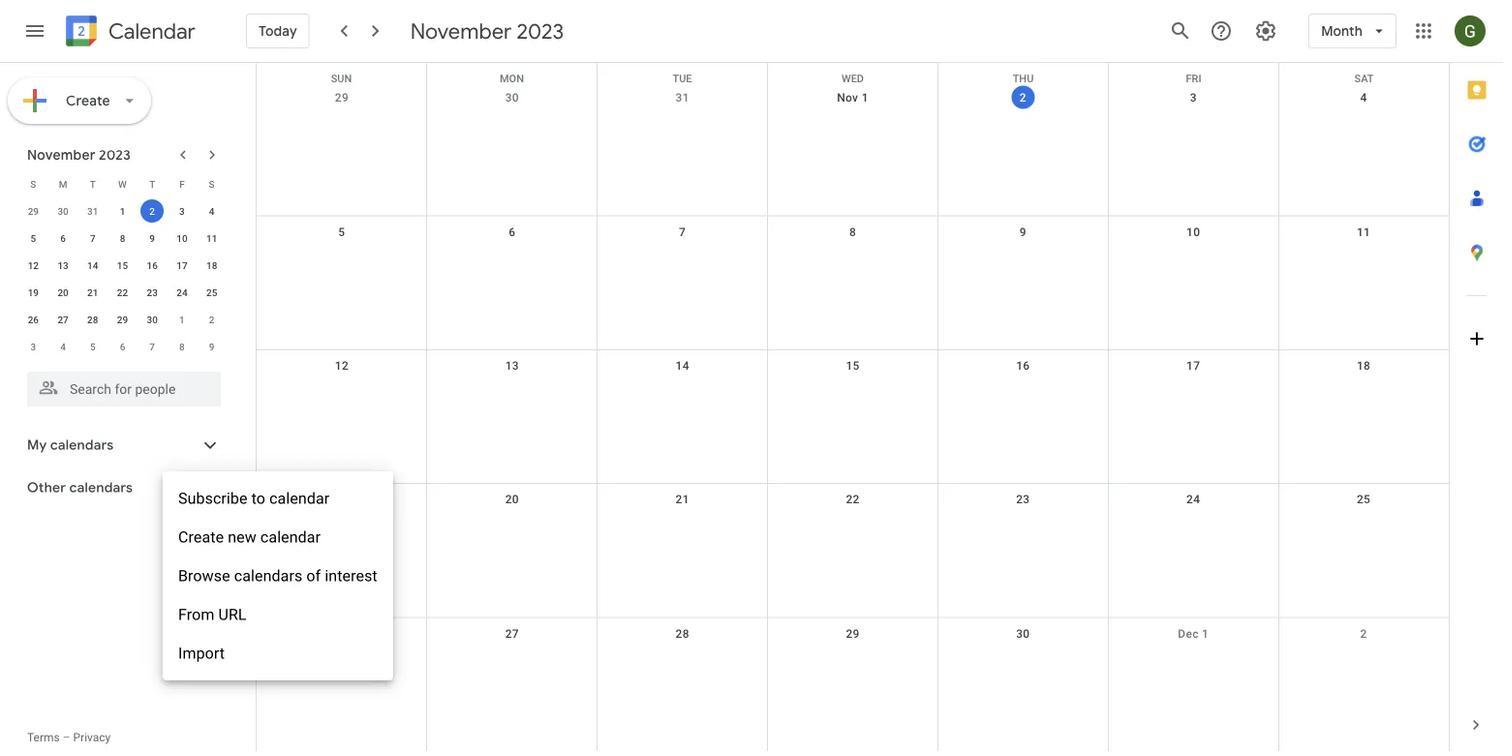 Task type: locate. For each thing, give the bounding box(es) containing it.
30 element
[[141, 308, 164, 331]]

1 s from the left
[[30, 178, 36, 190]]

18 inside the "november 2023" grid
[[206, 260, 217, 271]]

10 for november 2023
[[177, 233, 188, 244]]

1 vertical spatial 15
[[846, 359, 860, 373]]

3 inside grid
[[1190, 91, 1197, 105]]

0 vertical spatial 21
[[87, 287, 98, 298]]

12
[[28, 260, 39, 271], [335, 359, 349, 373]]

fri
[[1186, 73, 1202, 85]]

27
[[58, 314, 69, 326], [505, 627, 519, 641]]

november up "m"
[[27, 146, 95, 164]]

1 horizontal spatial 9
[[209, 341, 215, 353]]

1 vertical spatial 17
[[1187, 359, 1201, 373]]

9 for november 2023
[[150, 233, 155, 244]]

0 horizontal spatial 10
[[177, 233, 188, 244]]

calendar for create new calendar
[[261, 529, 321, 547]]

today button
[[246, 8, 310, 54]]

0 horizontal spatial 6
[[60, 233, 66, 244]]

row group
[[18, 198, 227, 360]]

27 for dec 1
[[505, 627, 519, 641]]

t up october 31 element
[[90, 178, 96, 190]]

0 horizontal spatial 17
[[177, 260, 188, 271]]

8 inside grid
[[850, 225, 857, 239]]

6 for november 2023
[[60, 233, 66, 244]]

s right f
[[209, 178, 215, 190]]

1 horizontal spatial 11
[[1357, 225, 1371, 239]]

wed
[[842, 73, 864, 85]]

s up october 29 element
[[30, 178, 36, 190]]

21
[[87, 287, 98, 298], [676, 493, 690, 507]]

1 vertical spatial calendars
[[69, 480, 133, 497]]

1 right dec
[[1202, 627, 1209, 641]]

0 vertical spatial 16
[[147, 260, 158, 271]]

16 inside the "november 2023" grid
[[147, 260, 158, 271]]

0 horizontal spatial create
[[66, 92, 110, 109]]

6 inside december 6 element
[[120, 341, 125, 353]]

2 horizontal spatial 7
[[679, 225, 686, 239]]

2 vertical spatial 4
[[60, 341, 66, 353]]

row group containing 29
[[18, 198, 227, 360]]

0 vertical spatial 28
[[87, 314, 98, 326]]

1 horizontal spatial 12
[[335, 359, 349, 373]]

3 up 10 element
[[179, 205, 185, 217]]

1 vertical spatial 13
[[505, 359, 519, 373]]

tue
[[673, 73, 692, 85]]

23 inside grid
[[1017, 493, 1030, 507]]

browse calendars of interest
[[178, 567, 378, 586]]

1 vertical spatial 25
[[1357, 493, 1371, 507]]

november 2023 up mon
[[411, 17, 564, 45]]

0 horizontal spatial 2023
[[99, 146, 131, 164]]

0 horizontal spatial t
[[90, 178, 96, 190]]

m
[[59, 178, 67, 190]]

28 inside grid
[[676, 627, 690, 641]]

27 inside "element"
[[58, 314, 69, 326]]

december 7 element
[[141, 335, 164, 358]]

november 2023 grid
[[18, 171, 227, 360]]

row containing 2
[[257, 82, 1450, 216]]

25 inside 25 element
[[206, 287, 217, 298]]

27 for 1
[[58, 314, 69, 326]]

7
[[679, 225, 686, 239], [90, 233, 96, 244], [150, 341, 155, 353]]

28 for dec 1
[[676, 627, 690, 641]]

2 horizontal spatial 5
[[339, 225, 345, 239]]

27 element
[[51, 308, 75, 331]]

16 element
[[141, 254, 164, 277]]

1 horizontal spatial 16
[[1017, 359, 1030, 373]]

8
[[850, 225, 857, 239], [120, 233, 125, 244], [179, 341, 185, 353]]

create button
[[8, 78, 151, 124]]

20
[[58, 287, 69, 298], [505, 493, 519, 507]]

2, today element
[[141, 200, 164, 223]]

17 element
[[170, 254, 194, 277]]

3 down '26' element
[[31, 341, 36, 353]]

url
[[218, 606, 247, 624]]

create up browse
[[178, 529, 224, 547]]

november
[[411, 17, 512, 45], [27, 146, 95, 164]]

27 inside grid
[[505, 627, 519, 641]]

18 element
[[200, 254, 223, 277]]

3
[[1190, 91, 1197, 105], [179, 205, 185, 217], [31, 341, 36, 353]]

13
[[58, 260, 69, 271], [505, 359, 519, 373]]

1 horizontal spatial 5
[[90, 341, 96, 353]]

0 horizontal spatial november
[[27, 146, 95, 164]]

1 vertical spatial 20
[[505, 493, 519, 507]]

0 vertical spatial 13
[[58, 260, 69, 271]]

create down calendar element
[[66, 92, 110, 109]]

calendar right the 'to'
[[269, 490, 330, 508]]

1 horizontal spatial 17
[[1187, 359, 1201, 373]]

6 inside grid
[[509, 225, 516, 239]]

0 vertical spatial 4
[[1361, 91, 1368, 105]]

1 vertical spatial 23
[[1017, 493, 1030, 507]]

1 vertical spatial 12
[[335, 359, 349, 373]]

4 up 11 element
[[209, 205, 215, 217]]

0 horizontal spatial 31
[[87, 205, 98, 217]]

privacy
[[73, 732, 111, 745]]

11
[[1357, 225, 1371, 239], [206, 233, 217, 244]]

0 vertical spatial 14
[[87, 260, 98, 271]]

3 down fri
[[1190, 91, 1197, 105]]

0 vertical spatial 20
[[58, 287, 69, 298]]

1 horizontal spatial 28
[[676, 627, 690, 641]]

0 vertical spatial create
[[66, 92, 110, 109]]

14
[[87, 260, 98, 271], [676, 359, 690, 373]]

november up mon
[[411, 17, 512, 45]]

9
[[1020, 225, 1027, 239], [150, 233, 155, 244], [209, 341, 215, 353]]

22
[[117, 287, 128, 298], [846, 493, 860, 507]]

0 vertical spatial 3
[[1190, 91, 1197, 105]]

17
[[177, 260, 188, 271], [1187, 359, 1201, 373]]

1 horizontal spatial 27
[[505, 627, 519, 641]]

subscribe
[[178, 490, 248, 508]]

0 horizontal spatial 7
[[90, 233, 96, 244]]

create inside dropdown button
[[66, 92, 110, 109]]

3 for 1
[[179, 205, 185, 217]]

thu
[[1013, 73, 1034, 85]]

23 element
[[141, 281, 164, 304]]

terms link
[[27, 732, 60, 745]]

0 horizontal spatial 3
[[31, 341, 36, 353]]

31 inside grid
[[676, 91, 690, 105]]

25
[[206, 287, 217, 298], [1357, 493, 1371, 507]]

0 vertical spatial 23
[[147, 287, 158, 298]]

15 inside grid
[[846, 359, 860, 373]]

0 vertical spatial november
[[411, 17, 512, 45]]

my calendars
[[27, 437, 114, 454]]

4 inside grid
[[1361, 91, 1368, 105]]

1 vertical spatial 27
[[505, 627, 519, 641]]

add calendars. menu
[[163, 472, 393, 681]]

sun
[[331, 73, 352, 85]]

1 vertical spatial create
[[178, 529, 224, 547]]

0 horizontal spatial 15
[[117, 260, 128, 271]]

31
[[676, 91, 690, 105], [87, 205, 98, 217]]

terms
[[27, 732, 60, 745]]

11 inside grid
[[1357, 225, 1371, 239]]

1 vertical spatial november 2023
[[27, 146, 131, 164]]

10
[[1187, 225, 1201, 239], [177, 233, 188, 244]]

1 horizontal spatial 2023
[[517, 17, 564, 45]]

5 inside grid
[[339, 225, 345, 239]]

create inside add calendars. menu
[[178, 529, 224, 547]]

1 horizontal spatial 13
[[505, 359, 519, 373]]

6
[[509, 225, 516, 239], [60, 233, 66, 244], [120, 341, 125, 353]]

4 down "sat"
[[1361, 91, 1368, 105]]

1
[[862, 91, 869, 105], [120, 205, 125, 217], [179, 314, 185, 326], [1202, 627, 1209, 641]]

privacy link
[[73, 732, 111, 745]]

7 for sun
[[679, 225, 686, 239]]

16
[[147, 260, 158, 271], [1017, 359, 1030, 373]]

1 horizontal spatial 25
[[1357, 493, 1371, 507]]

1 horizontal spatial create
[[178, 529, 224, 547]]

my calendars button
[[4, 430, 240, 461]]

0 horizontal spatial 25
[[206, 287, 217, 298]]

2 horizontal spatial 6
[[509, 225, 516, 239]]

grid
[[256, 63, 1450, 753]]

0 vertical spatial calendar
[[269, 490, 330, 508]]

1 t from the left
[[90, 178, 96, 190]]

28 inside the 28 element
[[87, 314, 98, 326]]

4
[[1361, 91, 1368, 105], [209, 205, 215, 217], [60, 341, 66, 353]]

t
[[90, 178, 96, 190], [149, 178, 155, 190]]

31 inside row group
[[87, 205, 98, 217]]

1 vertical spatial 21
[[676, 493, 690, 507]]

1 horizontal spatial 10
[[1187, 225, 1201, 239]]

0 horizontal spatial 16
[[147, 260, 158, 271]]

11 inside 11 element
[[206, 233, 217, 244]]

15
[[117, 260, 128, 271], [846, 359, 860, 373]]

22 inside the "november 2023" grid
[[117, 287, 128, 298]]

31 down tue
[[676, 91, 690, 105]]

from url
[[178, 606, 247, 624]]

grid containing 2
[[256, 63, 1450, 753]]

25 inside grid
[[1357, 493, 1371, 507]]

5 for sun
[[339, 225, 345, 239]]

november 2023 up "m"
[[27, 146, 131, 164]]

1 vertical spatial 4
[[209, 205, 215, 217]]

23
[[147, 287, 158, 298], [1017, 493, 1030, 507]]

1 vertical spatial 16
[[1017, 359, 1030, 373]]

2 vertical spatial calendars
[[234, 567, 303, 586]]

0 horizontal spatial 21
[[87, 287, 98, 298]]

28
[[87, 314, 98, 326], [676, 627, 690, 641]]

1 vertical spatial 2023
[[99, 146, 131, 164]]

calendars down my calendars dropdown button
[[69, 480, 133, 497]]

mon
[[500, 73, 524, 85]]

1 vertical spatial calendar
[[261, 529, 321, 547]]

2023
[[517, 17, 564, 45], [99, 146, 131, 164]]

4 down "27" "element"
[[60, 341, 66, 353]]

5
[[339, 225, 345, 239], [31, 233, 36, 244], [90, 341, 96, 353]]

2023 up mon
[[517, 17, 564, 45]]

row containing 29
[[18, 198, 227, 225]]

calendar
[[109, 18, 196, 45]]

month
[[1322, 22, 1363, 40]]

2023 up w
[[99, 146, 131, 164]]

1 horizontal spatial 15
[[846, 359, 860, 373]]

11 for sun
[[1357, 225, 1371, 239]]

31 for 1
[[87, 205, 98, 217]]

11 for november 2023
[[206, 233, 217, 244]]

1 horizontal spatial t
[[149, 178, 155, 190]]

24 inside the "november 2023" grid
[[177, 287, 188, 298]]

0 vertical spatial november 2023
[[411, 17, 564, 45]]

other
[[27, 480, 66, 497]]

add other calendars image
[[169, 478, 188, 497]]

create
[[66, 92, 110, 109], [178, 529, 224, 547]]

12 inside grid
[[335, 359, 349, 373]]

29
[[335, 91, 349, 105], [28, 205, 39, 217], [117, 314, 128, 326], [846, 627, 860, 641]]

calendar
[[269, 490, 330, 508], [261, 529, 321, 547]]

10 element
[[170, 227, 194, 250]]

0 horizontal spatial 22
[[117, 287, 128, 298]]

december 6 element
[[111, 335, 134, 358]]

1 up december 8 element
[[179, 314, 185, 326]]

0 horizontal spatial 5
[[31, 233, 36, 244]]

calendars
[[50, 437, 114, 454], [69, 480, 133, 497], [234, 567, 303, 586]]

1 vertical spatial 14
[[676, 359, 690, 373]]

1 vertical spatial 31
[[87, 205, 98, 217]]

december 4 element
[[51, 335, 75, 358]]

2
[[1020, 91, 1027, 104], [150, 205, 155, 217], [209, 314, 215, 326], [1361, 627, 1368, 641]]

1 horizontal spatial 23
[[1017, 493, 1030, 507]]

1 horizontal spatial 22
[[846, 493, 860, 507]]

24
[[177, 287, 188, 298], [1187, 493, 1201, 507]]

0 vertical spatial 27
[[58, 314, 69, 326]]

1 horizontal spatial 4
[[209, 205, 215, 217]]

other calendars button
[[4, 473, 240, 504]]

1 horizontal spatial 8
[[179, 341, 185, 353]]

dec
[[1178, 627, 1199, 641]]

interest
[[325, 567, 378, 586]]

None search field
[[0, 364, 240, 407]]

october 30 element
[[51, 200, 75, 223]]

browse
[[178, 567, 230, 586]]

0 vertical spatial 31
[[676, 91, 690, 105]]

0 horizontal spatial 12
[[28, 260, 39, 271]]

2 horizontal spatial 9
[[1020, 225, 1027, 239]]

31 right october 30 "element"
[[87, 205, 98, 217]]

0 horizontal spatial 13
[[58, 260, 69, 271]]

t up 2 cell
[[149, 178, 155, 190]]

0 horizontal spatial 14
[[87, 260, 98, 271]]

0 horizontal spatial 11
[[206, 233, 217, 244]]

15 inside 15 'element'
[[117, 260, 128, 271]]

calendars up other calendars
[[50, 437, 114, 454]]

1 vertical spatial 28
[[676, 627, 690, 641]]

2 horizontal spatial 8
[[850, 225, 857, 239]]

0 horizontal spatial 9
[[150, 233, 155, 244]]

8 for sun
[[850, 225, 857, 239]]

row
[[257, 63, 1449, 85], [257, 82, 1450, 216], [18, 171, 227, 198], [18, 198, 227, 225], [257, 216, 1450, 351], [18, 225, 227, 252], [18, 252, 227, 279], [18, 279, 227, 306], [18, 306, 227, 333], [18, 333, 227, 360], [257, 351, 1450, 485], [257, 485, 1450, 619], [257, 619, 1450, 753]]

0 horizontal spatial 28
[[87, 314, 98, 326]]

1 horizontal spatial 20
[[505, 493, 519, 507]]

Search for people text field
[[39, 372, 209, 407]]

1 horizontal spatial s
[[209, 178, 215, 190]]

1 inside december 1 element
[[179, 314, 185, 326]]

1 horizontal spatial 18
[[1357, 359, 1371, 373]]

0 vertical spatial 17
[[177, 260, 188, 271]]

nov
[[837, 91, 859, 105]]

7 for november 2023
[[90, 233, 96, 244]]

18
[[206, 260, 217, 271], [1357, 359, 1371, 373]]

tab list
[[1450, 63, 1504, 699]]

sat
[[1355, 73, 1374, 85]]

23 inside row group
[[147, 287, 158, 298]]

november 2023
[[411, 17, 564, 45], [27, 146, 131, 164]]

21 inside the "november 2023" grid
[[87, 287, 98, 298]]

2 horizontal spatial 3
[[1190, 91, 1197, 105]]

1 vertical spatial 24
[[1187, 493, 1201, 507]]

3 for nov 1
[[1190, 91, 1197, 105]]

calendars for browse
[[234, 567, 303, 586]]

30
[[505, 91, 519, 105], [58, 205, 69, 217], [147, 314, 158, 326], [1017, 627, 1030, 641]]

calendar heading
[[105, 18, 196, 45]]

10 inside the "november 2023" grid
[[177, 233, 188, 244]]

other calendars
[[27, 480, 133, 497]]

calendars inside menu
[[234, 567, 303, 586]]

1 horizontal spatial 3
[[179, 205, 185, 217]]

calendar for subscribe to calendar
[[269, 490, 330, 508]]

calendars down "create new calendar" on the bottom
[[234, 567, 303, 586]]

22 element
[[111, 281, 134, 304]]

0 horizontal spatial 8
[[120, 233, 125, 244]]

17 inside row group
[[177, 260, 188, 271]]

6 for sun
[[509, 225, 516, 239]]

calendar up 'browse calendars of interest'
[[261, 529, 321, 547]]

9 inside grid
[[1020, 225, 1027, 239]]

16 inside grid
[[1017, 359, 1030, 373]]

0 vertical spatial 22
[[117, 287, 128, 298]]

1 horizontal spatial 6
[[120, 341, 125, 353]]

0 vertical spatial 25
[[206, 287, 217, 298]]

from
[[178, 606, 215, 624]]

2 horizontal spatial 4
[[1361, 91, 1368, 105]]

30 inside "element"
[[58, 205, 69, 217]]

14 element
[[81, 254, 104, 277]]

8 for november 2023
[[120, 233, 125, 244]]

12 element
[[22, 254, 45, 277]]

s
[[30, 178, 36, 190], [209, 178, 215, 190]]

row containing 26
[[18, 306, 227, 333]]



Task type: vqa. For each thing, say whether or not it's contained in the screenshot.


Task type: describe. For each thing, give the bounding box(es) containing it.
2 cell
[[137, 198, 167, 225]]

1 horizontal spatial 24
[[1187, 493, 1201, 507]]

5 for november 2023
[[31, 233, 36, 244]]

11 element
[[200, 227, 223, 250]]

december 2 element
[[200, 308, 223, 331]]

october 29 element
[[22, 200, 45, 223]]

row containing s
[[18, 171, 227, 198]]

17 inside grid
[[1187, 359, 1201, 373]]

1 down w
[[120, 205, 125, 217]]

dec 1
[[1178, 627, 1209, 641]]

subscribe to calendar
[[178, 490, 330, 508]]

4 for 1
[[209, 205, 215, 217]]

1 horizontal spatial november 2023
[[411, 17, 564, 45]]

calendars for my
[[50, 437, 114, 454]]

2 inside "december 2" element
[[209, 314, 215, 326]]

20 element
[[51, 281, 75, 304]]

row containing sun
[[257, 63, 1449, 85]]

create for create new calendar
[[178, 529, 224, 547]]

nov 1
[[837, 91, 869, 105]]

15 element
[[111, 254, 134, 277]]

december 5 element
[[81, 335, 104, 358]]

today
[[259, 22, 297, 40]]

29 element
[[111, 308, 134, 331]]

create new calendar
[[178, 529, 321, 547]]

19
[[28, 287, 39, 298]]

month button
[[1309, 8, 1397, 54]]

row containing 3
[[18, 333, 227, 360]]

1 vertical spatial november
[[27, 146, 95, 164]]

create for create
[[66, 92, 110, 109]]

1 vertical spatial 18
[[1357, 359, 1371, 373]]

to
[[252, 490, 266, 508]]

december 8 element
[[170, 335, 194, 358]]

28 element
[[81, 308, 104, 331]]

1 right nov
[[862, 91, 869, 105]]

26
[[28, 314, 39, 326]]

28 for 1
[[87, 314, 98, 326]]

2 inside 2, today element
[[150, 205, 155, 217]]

12 inside the "november 2023" grid
[[28, 260, 39, 271]]

row containing 19
[[18, 279, 227, 306]]

import
[[178, 645, 225, 663]]

0 vertical spatial 2023
[[517, 17, 564, 45]]

december 9 element
[[200, 335, 223, 358]]

25 element
[[200, 281, 223, 304]]

20 inside grid
[[505, 493, 519, 507]]

–
[[63, 732, 70, 745]]

2 s from the left
[[209, 178, 215, 190]]

24 element
[[170, 281, 194, 304]]

terms – privacy
[[27, 732, 111, 745]]

f
[[179, 178, 185, 190]]

new
[[228, 529, 257, 547]]

14 inside the "november 2023" grid
[[87, 260, 98, 271]]

13 inside grid
[[505, 359, 519, 373]]

10 for sun
[[1187, 225, 1201, 239]]

9 for sun
[[1020, 225, 1027, 239]]

of
[[307, 567, 321, 586]]

december 3 element
[[22, 335, 45, 358]]

13 inside 'element'
[[58, 260, 69, 271]]

settings menu image
[[1255, 19, 1278, 43]]

1 horizontal spatial 7
[[150, 341, 155, 353]]

calendars for other
[[69, 480, 133, 497]]

2 t from the left
[[149, 178, 155, 190]]

october 31 element
[[81, 200, 104, 223]]

main drawer image
[[23, 19, 47, 43]]

row containing 27
[[257, 619, 1450, 753]]

26 element
[[22, 308, 45, 331]]

21 element
[[81, 281, 104, 304]]

13 element
[[51, 254, 75, 277]]

19 element
[[22, 281, 45, 304]]

20 inside 20 element
[[58, 287, 69, 298]]

2 vertical spatial 3
[[31, 341, 36, 353]]

calendar element
[[62, 12, 196, 54]]

0 horizontal spatial november 2023
[[27, 146, 131, 164]]

4 for nov 1
[[1361, 91, 1368, 105]]

w
[[118, 178, 127, 190]]

31 for nov 1
[[676, 91, 690, 105]]

row containing 20
[[257, 485, 1450, 619]]

my
[[27, 437, 47, 454]]

december 1 element
[[170, 308, 194, 331]]



